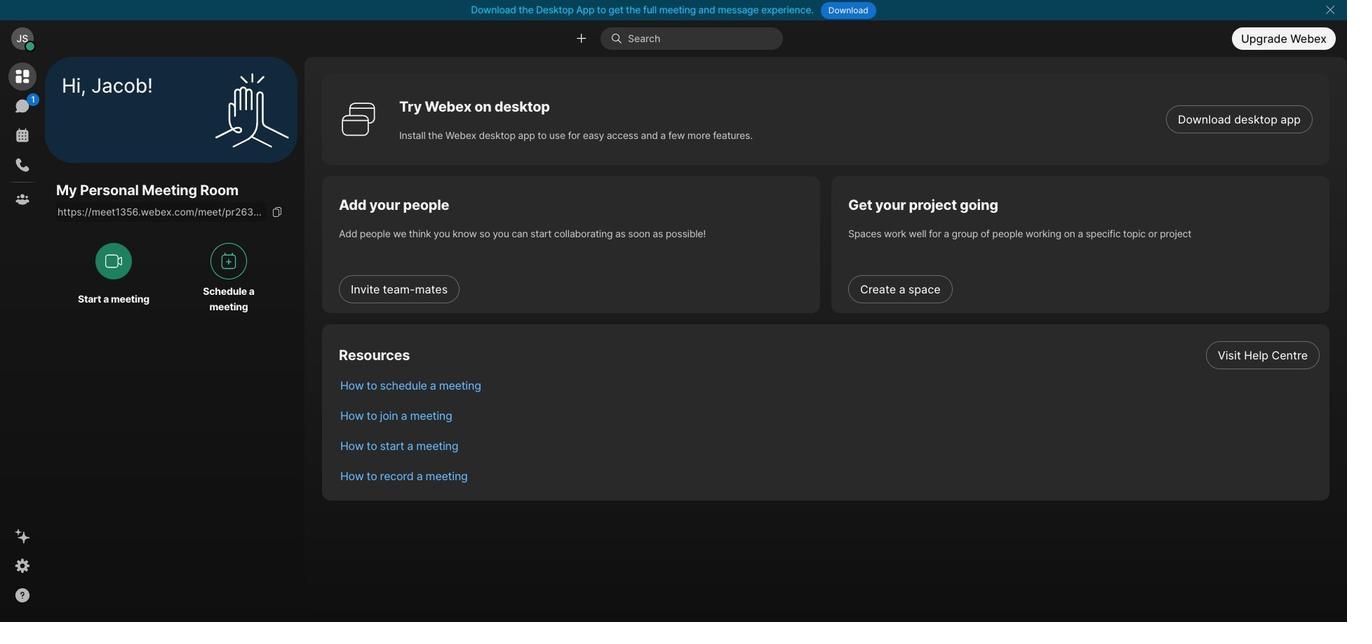 Task type: locate. For each thing, give the bounding box(es) containing it.
2 list item from the top
[[329, 370, 1330, 400]]

navigation
[[0, 57, 45, 622]]

list item
[[329, 340, 1330, 370], [329, 370, 1330, 400], [329, 400, 1330, 430], [329, 430, 1330, 461], [329, 461, 1330, 491]]

None text field
[[56, 202, 267, 222]]

4 list item from the top
[[329, 430, 1330, 461]]

3 list item from the top
[[329, 400, 1330, 430]]



Task type: describe. For each thing, give the bounding box(es) containing it.
webex tab list
[[8, 62, 39, 213]]

5 list item from the top
[[329, 461, 1330, 491]]

two hands high-fiving image
[[210, 68, 294, 152]]

1 list item from the top
[[329, 340, 1330, 370]]

cancel_16 image
[[1326, 4, 1337, 15]]



Task type: vqa. For each thing, say whether or not it's contained in the screenshot.
profile settings menu 'menu bar'
no



